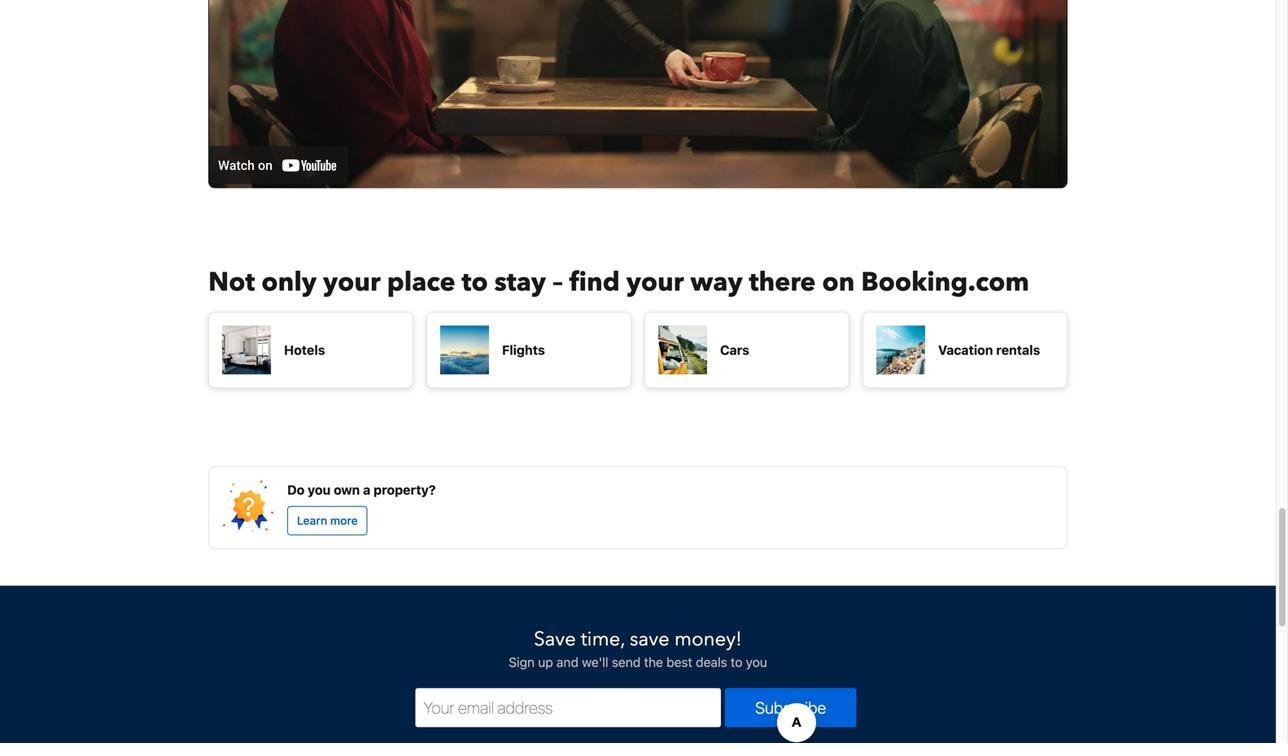 Task type: describe. For each thing, give the bounding box(es) containing it.
hotels
[[284, 342, 325, 358]]

cars link
[[645, 312, 850, 388]]

cars
[[720, 342, 750, 358]]

vacation
[[938, 342, 993, 358]]

and
[[557, 655, 579, 670]]

save
[[630, 627, 670, 653]]

property?
[[374, 482, 436, 498]]

vacation rentals
[[938, 342, 1040, 358]]

only
[[262, 265, 317, 300]]

learn more
[[297, 514, 358, 528]]

do you own a property?
[[287, 482, 436, 498]]

sign
[[509, 655, 535, 670]]

there
[[749, 265, 816, 300]]

find
[[570, 265, 620, 300]]

save time, save money! sign up and we'll send the best deals to you
[[509, 627, 767, 670]]

–
[[553, 265, 563, 300]]

best
[[667, 655, 693, 670]]

hotels link
[[208, 312, 413, 388]]

2 your from the left
[[627, 265, 684, 300]]

0 vertical spatial to
[[462, 265, 488, 300]]

Your email address email field
[[416, 689, 721, 728]]

time,
[[581, 627, 625, 653]]

1 your from the left
[[323, 265, 381, 300]]

deals
[[696, 655, 727, 670]]

0 vertical spatial you
[[308, 482, 331, 498]]



Task type: locate. For each thing, give the bounding box(es) containing it.
send
[[612, 655, 641, 670]]

1 vertical spatial to
[[731, 655, 743, 670]]

save
[[534, 627, 576, 653]]

stay
[[495, 265, 546, 300]]

to
[[462, 265, 488, 300], [731, 655, 743, 670]]

up
[[538, 655, 553, 670]]

1 horizontal spatial your
[[627, 265, 684, 300]]

vacation rentals link
[[863, 312, 1068, 388]]

flights link
[[426, 312, 632, 388]]

more
[[330, 514, 358, 528]]

on
[[822, 265, 855, 300]]

your
[[323, 265, 381, 300], [627, 265, 684, 300]]

own
[[334, 482, 360, 498]]

the
[[644, 655, 663, 670]]

to right deals
[[731, 655, 743, 670]]

1 horizontal spatial to
[[731, 655, 743, 670]]

booking.com
[[861, 265, 1030, 300]]

0 horizontal spatial you
[[308, 482, 331, 498]]

to inside save time, save money! sign up and we'll send the best deals to you
[[731, 655, 743, 670]]

subscribe button
[[725, 689, 857, 728]]

0 horizontal spatial to
[[462, 265, 488, 300]]

0 horizontal spatial your
[[323, 265, 381, 300]]

not
[[208, 265, 255, 300]]

learn
[[297, 514, 327, 528]]

to left stay
[[462, 265, 488, 300]]

we'll
[[582, 655, 609, 670]]

learn more link
[[287, 506, 368, 536]]

do
[[287, 482, 305, 498]]

you right deals
[[746, 655, 767, 670]]

money!
[[675, 627, 742, 653]]

you
[[308, 482, 331, 498], [746, 655, 767, 670]]

subscribe
[[756, 699, 826, 718]]

a
[[363, 482, 371, 498]]

you right do at left
[[308, 482, 331, 498]]

you inside save time, save money! sign up and we'll send the best deals to you
[[746, 655, 767, 670]]

1 vertical spatial you
[[746, 655, 767, 670]]

your right only
[[323, 265, 381, 300]]

not only your place to stay – find your way there on booking.com
[[208, 265, 1030, 300]]

your right find
[[627, 265, 684, 300]]

place
[[387, 265, 455, 300]]

rentals
[[996, 342, 1040, 358]]

way
[[691, 265, 743, 300]]

flights
[[502, 342, 545, 358]]

1 horizontal spatial you
[[746, 655, 767, 670]]



Task type: vqa. For each thing, say whether or not it's contained in the screenshot.
Do
yes



